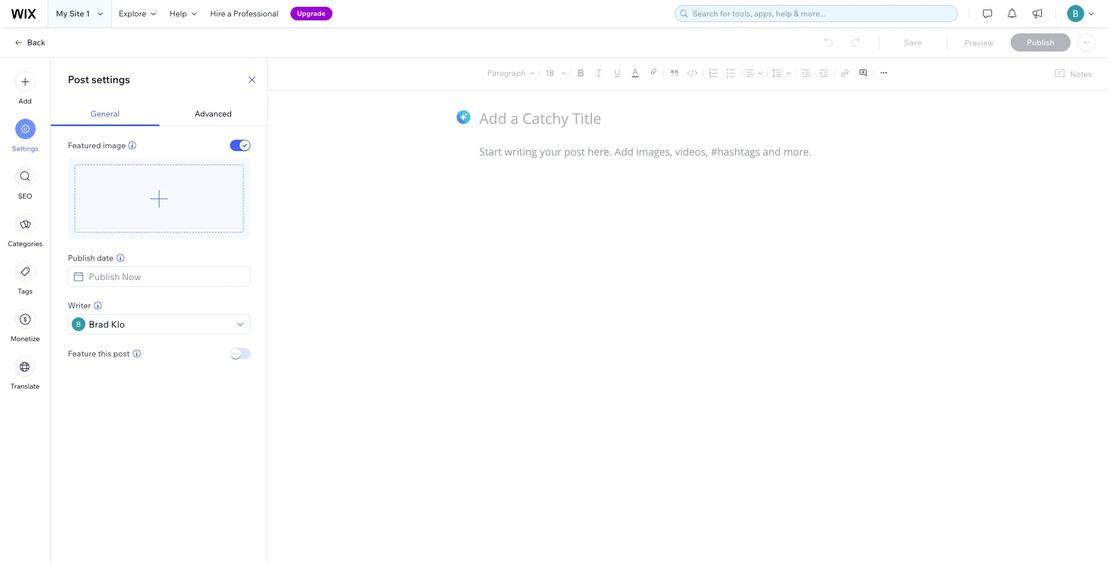 Task type: locate. For each thing, give the bounding box(es) containing it.
hire a professional
[[210, 8, 279, 19]]

feature this post
[[68, 348, 130, 359]]

feature
[[68, 348, 96, 359]]

image
[[103, 140, 126, 150]]

Writer field
[[85, 315, 234, 334]]

general
[[90, 109, 120, 119]]

post
[[68, 73, 89, 86]]

monetize
[[11, 334, 40, 343]]

date
[[97, 253, 114, 263]]

translate button
[[11, 356, 40, 390]]

settings button
[[12, 119, 38, 153]]

help
[[170, 8, 187, 19]]

upgrade button
[[291, 7, 333, 20]]

seo button
[[15, 166, 35, 200]]

categories button
[[8, 214, 43, 248]]

my site 1
[[56, 8, 90, 19]]

writer
[[68, 300, 91, 311]]

back
[[27, 37, 45, 48]]

hire a professional link
[[204, 0, 285, 27]]

tab list
[[51, 102, 268, 126]]

Search for tools, apps, help & more... field
[[690, 6, 954, 21]]

paragraph
[[488, 68, 526, 78]]

monetize button
[[11, 309, 40, 343]]

categories
[[8, 239, 43, 248]]

featured
[[68, 140, 101, 150]]

settings
[[12, 144, 38, 153]]

paragraph button
[[485, 65, 537, 81]]

tags
[[18, 287, 33, 295]]

notes button
[[1051, 66, 1096, 81]]

translate
[[11, 382, 40, 390]]

my
[[56, 8, 68, 19]]

seo
[[18, 192, 32, 200]]

post settings
[[68, 73, 130, 86]]

site
[[69, 8, 84, 19]]

menu
[[0, 64, 50, 397]]

1
[[86, 8, 90, 19]]



Task type: describe. For each thing, give the bounding box(es) containing it.
tab list containing general
[[51, 102, 268, 126]]

add button
[[15, 71, 35, 105]]

explore
[[119, 8, 146, 19]]

publish
[[68, 253, 95, 263]]

professional
[[233, 8, 279, 19]]

advanced
[[195, 109, 232, 119]]

general button
[[51, 102, 159, 126]]

add
[[19, 97, 32, 105]]

advanced button
[[159, 102, 268, 126]]

hire
[[210, 8, 226, 19]]

back button
[[14, 37, 45, 48]]

Publish date field
[[85, 267, 247, 286]]

help button
[[163, 0, 204, 27]]

this
[[98, 348, 111, 359]]

settings
[[92, 73, 130, 86]]

notes
[[1071, 69, 1093, 79]]

a
[[227, 8, 232, 19]]

Add a Catchy Title text field
[[480, 108, 887, 128]]

menu containing add
[[0, 64, 50, 397]]

publish date
[[68, 253, 114, 263]]

post
[[113, 348, 130, 359]]

featured image
[[68, 140, 126, 150]]

upgrade
[[297, 9, 326, 18]]

tags button
[[15, 261, 35, 295]]



Task type: vqa. For each thing, say whether or not it's contained in the screenshot.
Access
no



